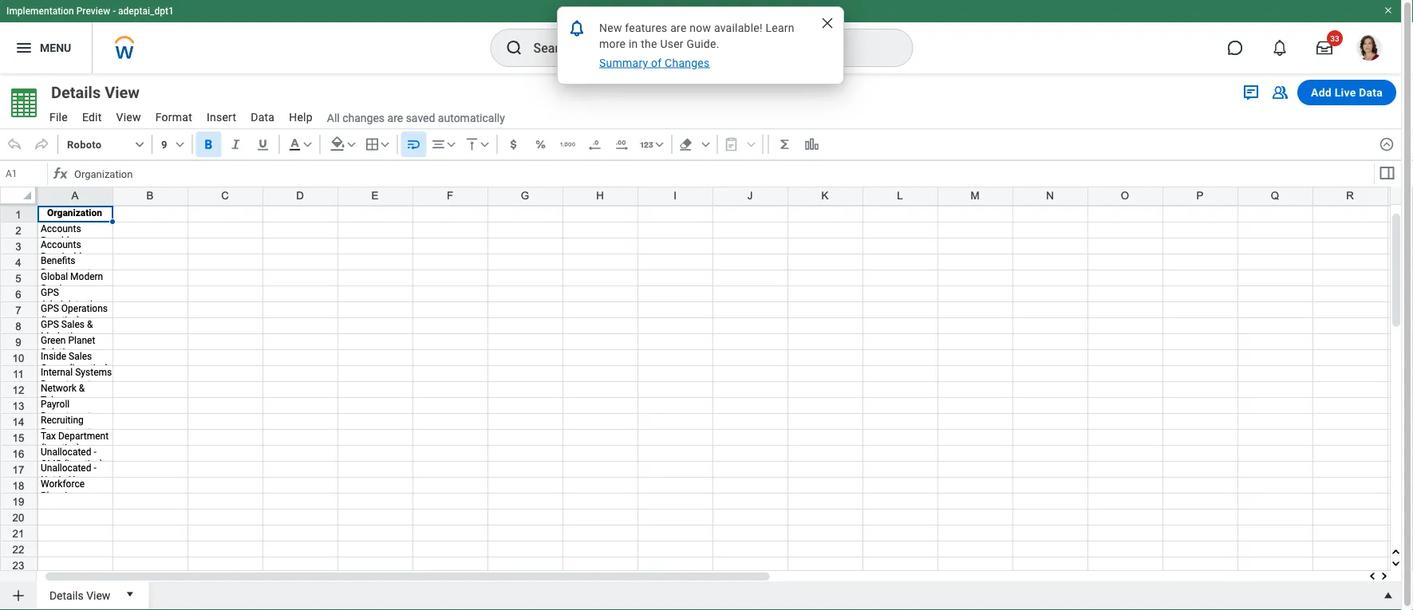 Task type: locate. For each thing, give the bounding box(es) containing it.
add
[[1311, 86, 1332, 99]]

saved
[[406, 111, 435, 125]]

2 horizontal spatial chevron down small image
[[377, 136, 393, 152]]

data up underline 'image'
[[251, 111, 275, 124]]

1 horizontal spatial chevron down small image
[[344, 136, 360, 152]]

data right live
[[1359, 86, 1383, 99]]

adeptai_dpt1
[[118, 6, 174, 17]]

fx image
[[51, 164, 70, 184]]

activity stream image
[[1242, 83, 1261, 102]]

chevron down small image left border all image
[[344, 136, 360, 152]]

1 horizontal spatial data
[[1359, 86, 1383, 99]]

autosum image
[[777, 136, 793, 152]]

in
[[629, 37, 638, 50]]

summary of changes link
[[598, 55, 711, 71]]

9 button
[[156, 132, 189, 157]]

details view button up edit
[[43, 81, 168, 104]]

caret down small image
[[122, 586, 138, 602]]

caret up image
[[1380, 588, 1396, 604]]

chevron down small image
[[172, 136, 188, 152], [300, 136, 316, 152], [443, 136, 459, 152], [477, 136, 493, 152], [652, 136, 668, 152], [698, 136, 714, 152]]

chevron down small image right the 9
[[172, 136, 188, 152]]

details view up edit
[[51, 83, 140, 102]]

guide.
[[687, 37, 719, 50]]

1 horizontal spatial are
[[670, 21, 687, 34]]

add live data
[[1311, 86, 1383, 99]]

1 vertical spatial are
[[387, 111, 403, 125]]

new
[[599, 21, 622, 34]]

remove zero image
[[587, 136, 603, 152]]

1 vertical spatial details view
[[49, 589, 110, 603]]

1 chevron down small image from the left
[[132, 136, 148, 152]]

add live data button
[[1297, 80, 1396, 105]]

chevron down small image left the 9
[[132, 136, 148, 152]]

justify image
[[14, 38, 34, 57]]

details view button
[[43, 81, 168, 104], [43, 582, 117, 607]]

thousands comma image
[[560, 136, 576, 152]]

the
[[641, 37, 657, 50]]

chevron down small image left dollar sign "icon"
[[477, 136, 493, 152]]

numbers image
[[639, 136, 655, 152]]

formula editor image
[[1378, 164, 1397, 183]]

inbox large image
[[1317, 40, 1333, 56]]

eraser image
[[678, 136, 694, 152]]

data
[[1359, 86, 1383, 99], [251, 111, 275, 124]]

None text field
[[2, 163, 47, 185]]

are inside all changes are saved automatically button
[[387, 111, 403, 125]]

chart image
[[804, 136, 820, 152]]

roboto
[[67, 138, 102, 150]]

menu button
[[0, 22, 92, 73]]

help
[[289, 111, 313, 124]]

now
[[690, 21, 711, 34]]

details
[[51, 83, 101, 102], [49, 589, 84, 603]]

0 horizontal spatial chevron down small image
[[132, 136, 148, 152]]

details view left caret down small icon
[[49, 589, 110, 603]]

details view button left caret down small icon
[[43, 582, 117, 607]]

align top image
[[464, 136, 480, 152]]

italics image
[[228, 136, 244, 152]]

file
[[49, 111, 68, 124]]

user
[[660, 37, 684, 50]]

toolbar container region
[[0, 128, 1372, 160]]

are inside 'new features are now available! learn more in the user guide. summary of changes'
[[670, 21, 687, 34]]

are up user
[[670, 21, 687, 34]]

changes
[[665, 56, 710, 69]]

1 vertical spatial view
[[116, 111, 141, 124]]

1 vertical spatial data
[[251, 111, 275, 124]]

details view
[[51, 83, 140, 102], [49, 589, 110, 603]]

details up edit
[[51, 83, 101, 102]]

format
[[155, 111, 192, 124]]

automatically
[[438, 111, 505, 125]]

alert
[[686, 370, 715, 399]]

add zero image
[[614, 136, 630, 152]]

0 horizontal spatial data
[[251, 111, 275, 124]]

Search Workday  search field
[[533, 30, 880, 65]]

more
[[599, 37, 626, 50]]

close environment banner image
[[1384, 6, 1393, 15]]

0 horizontal spatial are
[[387, 111, 403, 125]]

grid
[[0, 187, 1413, 610]]

0 vertical spatial are
[[670, 21, 687, 34]]

are
[[670, 21, 687, 34], [387, 111, 403, 125]]

roboto button
[[61, 132, 148, 157]]

0 vertical spatial details view
[[51, 83, 140, 102]]

chevron down small image inside 9 dropdown button
[[172, 136, 188, 152]]

details right "add footer ws" icon
[[49, 589, 84, 603]]

chevron down small image left eraser icon
[[652, 136, 668, 152]]

view
[[105, 83, 140, 102], [116, 111, 141, 124], [86, 589, 110, 603]]

border all image
[[364, 136, 380, 152]]

1 vertical spatial details
[[49, 589, 84, 603]]

are left saved
[[387, 111, 403, 125]]

chevron down small image right eraser icon
[[698, 136, 714, 152]]

chevron down small image down help
[[300, 136, 316, 152]]

0 vertical spatial data
[[1359, 86, 1383, 99]]

chevron down small image inside roboto dropdown button
[[132, 136, 148, 152]]

1 chevron down small image from the left
[[172, 136, 188, 152]]

chevron down small image left align top "image"
[[443, 136, 459, 152]]

menu banner
[[0, 0, 1401, 73]]

chevron down small image
[[132, 136, 148, 152], [344, 136, 360, 152], [377, 136, 393, 152]]

chevron down small image left text wrap 'image'
[[377, 136, 393, 152]]

add footer ws image
[[10, 588, 26, 604]]

6 chevron down small image from the left
[[698, 136, 714, 152]]



Task type: describe. For each thing, give the bounding box(es) containing it.
9
[[161, 138, 167, 150]]

insert
[[207, 111, 236, 124]]

-
[[113, 6, 116, 17]]

are for features
[[670, 21, 687, 34]]

notifications image
[[567, 19, 586, 38]]

notifications large image
[[1272, 40, 1288, 56]]

33 button
[[1307, 30, 1343, 65]]

text wrap image
[[406, 136, 422, 152]]

4 chevron down small image from the left
[[477, 136, 493, 152]]

of
[[651, 56, 662, 69]]

5 chevron down small image from the left
[[652, 136, 668, 152]]

summary
[[599, 56, 648, 69]]

2 chevron down small image from the left
[[344, 136, 360, 152]]

menu
[[40, 41, 71, 54]]

33
[[1330, 34, 1340, 43]]

profile logan mcneil image
[[1357, 35, 1382, 64]]

Formula Bar text field
[[70, 163, 1372, 185]]

bold image
[[201, 136, 217, 152]]

0 vertical spatial view
[[105, 83, 140, 102]]

preview
[[76, 6, 110, 17]]

data inside button
[[1359, 86, 1383, 99]]

all
[[327, 111, 340, 125]]

view inside menus menu bar
[[116, 111, 141, 124]]

underline image
[[255, 136, 271, 152]]

3 chevron down small image from the left
[[377, 136, 393, 152]]

menus menu bar
[[41, 106, 321, 131]]

all changes are saved automatically
[[327, 111, 505, 125]]

learn
[[766, 21, 795, 34]]

dollar sign image
[[506, 136, 522, 152]]

percentage image
[[533, 136, 549, 152]]

search image
[[505, 38, 524, 57]]

all changes are saved automatically button
[[321, 111, 505, 126]]

x image
[[819, 15, 835, 31]]

2 vertical spatial view
[[86, 589, 110, 603]]

data inside menus menu bar
[[251, 111, 275, 124]]

3 chevron down small image from the left
[[443, 136, 459, 152]]

implementation
[[6, 6, 74, 17]]

live
[[1335, 86, 1356, 99]]

align center image
[[431, 136, 447, 152]]

chevron up circle image
[[1379, 136, 1395, 152]]

implementation preview -   adeptai_dpt1
[[6, 6, 174, 17]]

are for changes
[[387, 111, 403, 125]]

0 vertical spatial details
[[51, 83, 101, 102]]

changes
[[342, 111, 385, 125]]

0 vertical spatial details view button
[[43, 81, 168, 104]]

new features are now available! learn more in the user guide. summary of changes
[[599, 21, 798, 69]]

media classroom image
[[1270, 83, 1290, 102]]

2 chevron down small image from the left
[[300, 136, 316, 152]]

edit
[[82, 111, 102, 124]]

available!
[[714, 21, 763, 34]]

features
[[625, 21, 668, 34]]

1 vertical spatial details view button
[[43, 582, 117, 607]]



Task type: vqa. For each thing, say whether or not it's contained in the screenshot.
'Years' in the 10 - 15 YEARS ELEMENT
no



